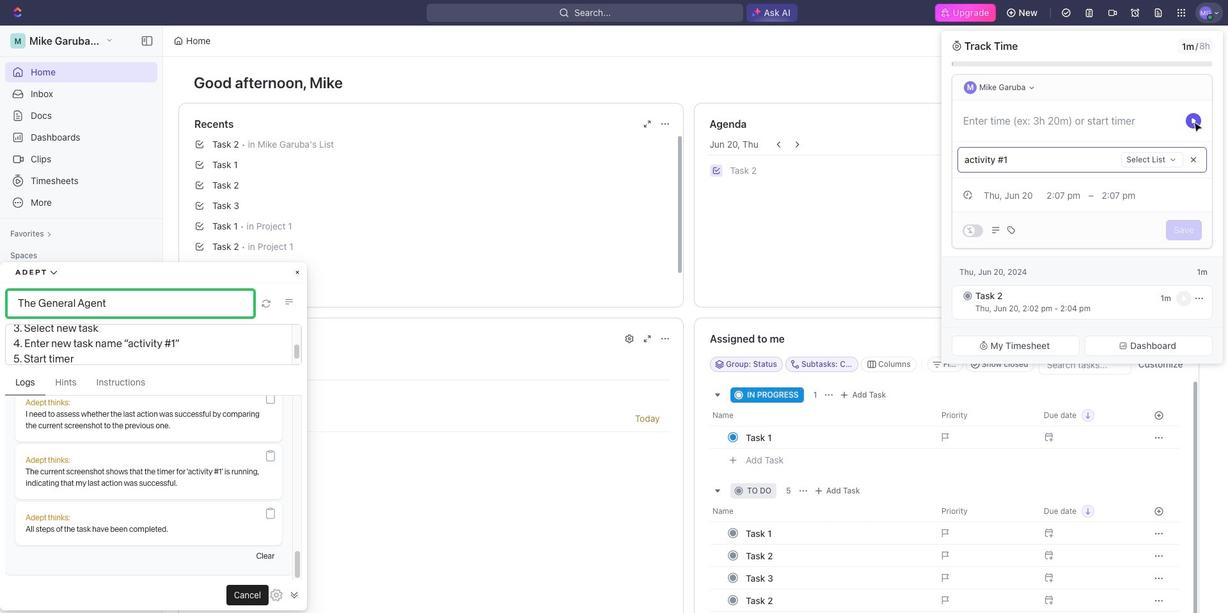 Task type: vqa. For each thing, say whether or not it's contained in the screenshot.
Enter Time (Ex: 3H 20M) Or Start Timer text box
yes



Task type: describe. For each thing, give the bounding box(es) containing it.
mike garuba's workspace, , element
[[10, 33, 26, 49]]

sidebar navigation
[[0, 26, 166, 614]]

mike garuba, , element
[[965, 81, 977, 94]]

tree inside the sidebar navigation
[[5, 266, 157, 439]]



Task type: locate. For each thing, give the bounding box(es) containing it.
0 vertical spatial user group image
[[195, 283, 205, 292]]

user group image inside the sidebar navigation
[[13, 294, 23, 302]]

user group image
[[195, 283, 205, 292], [13, 294, 23, 302]]

tab list
[[192, 349, 670, 381]]

1 horizontal spatial user group image
[[195, 283, 205, 292]]

set priority image
[[934, 612, 1037, 614]]

0 horizontal spatial user group image
[[13, 294, 23, 302]]

Enter a new task name... text field
[[964, 154, 1120, 166]]

1 vertical spatial user group image
[[13, 294, 23, 302]]

None text field
[[1039, 185, 1089, 205], [1094, 185, 1144, 205], [1039, 185, 1089, 205], [1094, 185, 1144, 205]]

Enter time (ex: 3h 20m) or start timer text field
[[964, 114, 1187, 128]]

tree
[[5, 266, 157, 439]]

Search tasks... text field
[[1040, 355, 1131, 374]]



